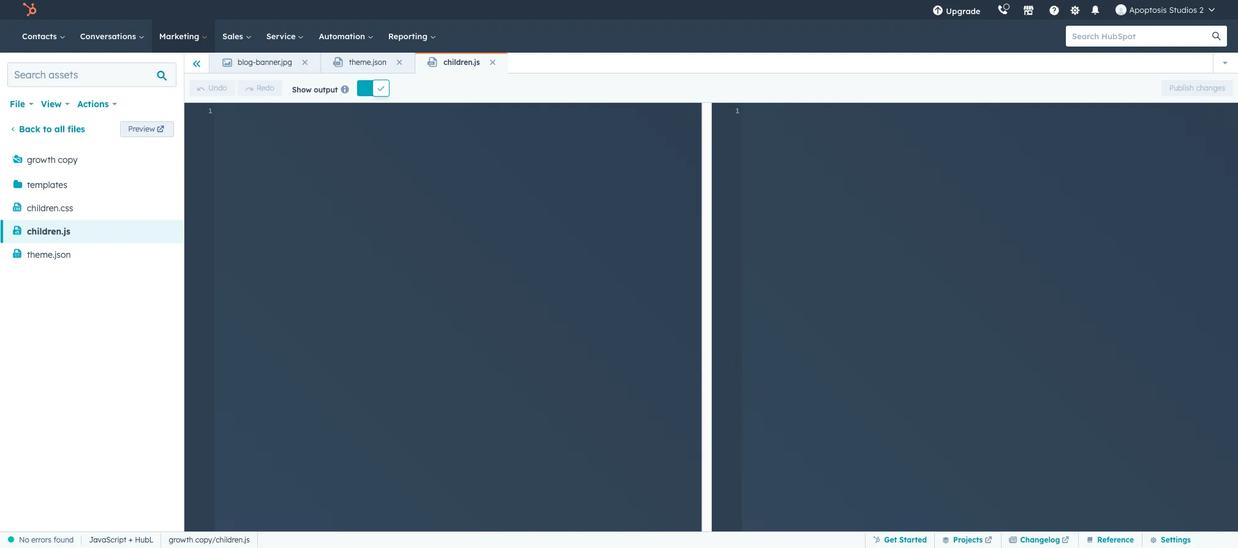 Task type: locate. For each thing, give the bounding box(es) containing it.
1 horizontal spatial children.js
[[444, 58, 480, 67]]

marketing link
[[152, 20, 215, 53]]

theme.json
[[349, 58, 387, 67], [27, 249, 71, 260]]

blog-
[[238, 58, 256, 67]]

children.css
[[27, 203, 73, 214]]

apoptosis
[[1129, 5, 1167, 15]]

view
[[41, 99, 62, 110]]

theme.json down the children.css
[[27, 249, 71, 260]]

link opens in a new window image
[[985, 533, 992, 548]]

growth
[[27, 154, 56, 165], [169, 535, 193, 545]]

menu containing apoptosis studios 2
[[924, 0, 1224, 20]]

hubl
[[135, 535, 153, 545]]

undo button
[[189, 80, 235, 96]]

hubspot image
[[22, 2, 37, 17]]

navigation containing blog-banner.jpg
[[210, 53, 508, 74]]

navigation
[[210, 53, 508, 74]]

errors
[[31, 535, 51, 545]]

menu item
[[989, 0, 992, 20]]

link opens in a new window image for changelog
[[1062, 537, 1069, 544]]

publish changes
[[1169, 83, 1225, 92]]

theme.json down automation link
[[349, 58, 387, 67]]

show output
[[292, 85, 338, 94]]

upgrade image
[[933, 6, 944, 17]]

reporting
[[388, 31, 430, 41]]

to
[[43, 124, 52, 135]]

preview link
[[120, 121, 174, 137]]

sales link
[[215, 20, 259, 53]]

0 vertical spatial children.js
[[444, 58, 480, 67]]

0 vertical spatial theme.json
[[349, 58, 387, 67]]

contacts
[[22, 31, 59, 41]]

growth copy/children.js
[[169, 535, 250, 545]]

show
[[292, 85, 312, 94]]

1 vertical spatial children.js
[[27, 226, 70, 237]]

back to all files button
[[10, 124, 85, 135]]

1
[[208, 106, 213, 115], [735, 106, 740, 115]]

0 horizontal spatial 1
[[208, 106, 213, 115]]

growth up templates
[[27, 154, 56, 165]]

children.js
[[444, 58, 480, 67], [27, 226, 70, 237]]

automation link
[[312, 20, 381, 53]]

menu
[[924, 0, 1224, 20]]

search image
[[1212, 32, 1221, 40]]

conversations link
[[73, 20, 152, 53]]

actions
[[77, 99, 109, 110]]

conversations
[[80, 31, 138, 41]]

2 1 from the left
[[735, 106, 740, 115]]

notifications image
[[1090, 6, 1101, 17]]

growth right hubl
[[169, 535, 193, 545]]

javascript
[[89, 535, 126, 545]]

settings button
[[1142, 532, 1192, 548]]

growth for growth copy
[[27, 154, 56, 165]]

no errors found
[[19, 535, 74, 545]]

preview
[[128, 124, 155, 134]]

0 vertical spatial growth
[[27, 154, 56, 165]]

link opens in a new window image for projects
[[985, 537, 992, 544]]

tara schultz image
[[1116, 4, 1127, 15]]

1 horizontal spatial growth
[[169, 535, 193, 545]]

growth copy
[[27, 154, 78, 165]]

1 horizontal spatial 1
[[735, 106, 740, 115]]

+
[[129, 535, 133, 545]]

projects
[[953, 535, 983, 544]]

settings
[[1161, 535, 1191, 545]]

settings image
[[1070, 5, 1081, 16]]

children.js link
[[415, 53, 508, 74]]

reference
[[1098, 535, 1134, 545]]

file button
[[10, 96, 34, 113]]

blog-banner.jpg
[[238, 58, 292, 67]]

1 1 from the left
[[208, 106, 213, 115]]

1 vertical spatial growth
[[169, 535, 193, 545]]

0 horizontal spatial growth
[[27, 154, 56, 165]]

projects link
[[934, 533, 1001, 548]]

Search assets search field
[[7, 62, 176, 87]]

found
[[54, 535, 74, 545]]

apoptosis studios 2 button
[[1109, 0, 1222, 20]]

1 vertical spatial theme.json
[[27, 249, 71, 260]]

link opens in a new window image inside projects link
[[985, 537, 992, 544]]

link opens in a new window image
[[1062, 533, 1069, 548], [985, 537, 992, 544], [1062, 537, 1069, 544]]

publish
[[1169, 83, 1194, 92]]

calling icon button
[[993, 2, 1014, 18]]

view button
[[41, 96, 70, 113]]



Task type: describe. For each thing, give the bounding box(es) containing it.
0 horizontal spatial children.js
[[27, 226, 70, 237]]

copy/children.js
[[195, 535, 250, 545]]

redo button
[[237, 80, 282, 96]]

2
[[1200, 5, 1204, 15]]

apoptosis studios 2
[[1129, 5, 1204, 15]]

0 horizontal spatial theme.json
[[27, 249, 71, 260]]

publish changes button
[[1161, 80, 1233, 96]]

blog-banner.jpg link
[[210, 53, 320, 74]]

file
[[10, 99, 25, 110]]

reference button
[[1079, 532, 1135, 548]]

changes
[[1196, 83, 1225, 92]]

service link
[[259, 20, 312, 53]]

theme.json link
[[320, 53, 415, 74]]

help image
[[1049, 6, 1060, 17]]

undo
[[208, 83, 227, 92]]

output
[[314, 85, 338, 94]]

back to all files
[[19, 124, 85, 135]]

Search HubSpot search field
[[1066, 26, 1216, 47]]

service
[[266, 31, 298, 41]]

get started
[[884, 535, 927, 544]]

changelog link
[[1001, 533, 1079, 548]]

marketplaces button
[[1016, 0, 1042, 20]]

growth for growth copy/children.js
[[169, 535, 193, 545]]

no
[[19, 535, 29, 545]]

help button
[[1044, 0, 1065, 20]]

sales
[[222, 31, 245, 41]]

templates
[[27, 180, 67, 191]]

search button
[[1206, 26, 1227, 47]]

1 horizontal spatial theme.json
[[349, 58, 387, 67]]

upgrade
[[946, 6, 981, 16]]

all
[[54, 124, 65, 135]]

banner.jpg
[[256, 58, 292, 67]]

actions button
[[77, 96, 117, 113]]

marketplaces image
[[1023, 6, 1034, 17]]

children.js inside navigation
[[444, 58, 480, 67]]

files
[[68, 124, 85, 135]]

back
[[19, 124, 40, 135]]

redo
[[256, 83, 274, 92]]

copy
[[58, 154, 78, 165]]

get
[[884, 535, 897, 544]]

calling icon image
[[998, 5, 1009, 16]]

started
[[899, 535, 927, 544]]

notifications button
[[1085, 0, 1106, 20]]

changelog
[[1020, 535, 1060, 544]]

automation
[[319, 31, 367, 41]]

studios
[[1169, 5, 1197, 15]]

contacts link
[[15, 20, 73, 53]]

javascript + hubl
[[89, 535, 153, 545]]

settings link
[[1068, 3, 1083, 16]]

hubspot link
[[15, 2, 46, 17]]

marketing
[[159, 31, 202, 41]]

reporting link
[[381, 20, 443, 53]]

get started link
[[865, 533, 934, 548]]



Task type: vqa. For each thing, say whether or not it's contained in the screenshot.
rightmost the growth
yes



